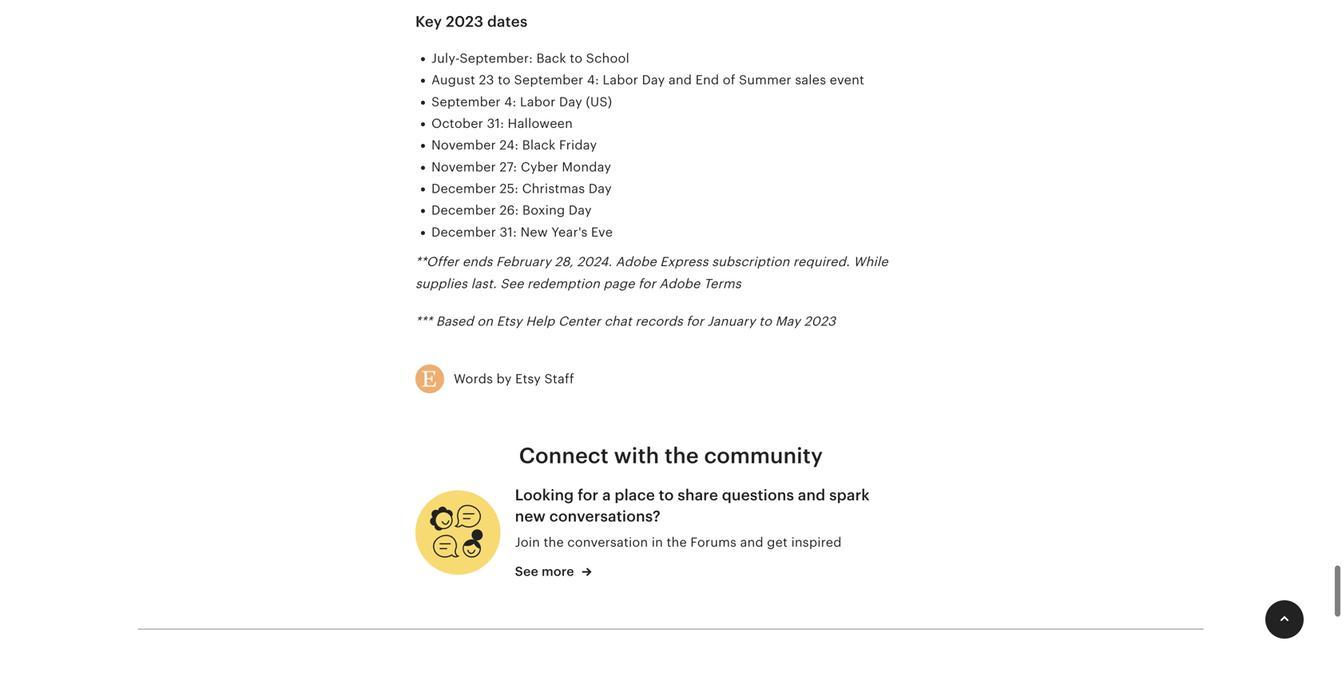 Task type: locate. For each thing, give the bounding box(es) containing it.
4:
[[587, 73, 600, 87], [505, 95, 517, 109]]

questions
[[722, 486, 795, 503]]

*** based on etsy help center chat records for january to may 2023
[[416, 314, 836, 329]]

avatar image for etsy staff image
[[416, 355, 444, 403]]

for left a
[[578, 486, 599, 503]]

0 vertical spatial for
[[639, 276, 656, 291]]

0 horizontal spatial and
[[669, 73, 692, 87]]

1 vertical spatial and
[[798, 486, 826, 503]]

and left 'get'
[[741, 535, 764, 550]]

cyber
[[521, 160, 559, 174]]

to right place on the bottom left of the page
[[659, 486, 674, 503]]

school
[[587, 51, 630, 65]]

1 horizontal spatial adobe
[[660, 276, 701, 291]]

page
[[604, 276, 635, 291]]

1 vertical spatial see
[[515, 565, 539, 579]]

2 vertical spatial for
[[578, 486, 599, 503]]

terms
[[704, 276, 742, 291]]

4: up the (us)
[[587, 73, 600, 87]]

0 vertical spatial adobe
[[616, 255, 657, 269]]

0 vertical spatial december
[[432, 181, 496, 196]]

september
[[514, 73, 584, 87], [432, 95, 501, 109]]

see down join
[[515, 565, 539, 579]]

0 vertical spatial labor
[[603, 73, 639, 87]]

27:
[[500, 160, 518, 174]]

words by etsy staff
[[454, 372, 575, 386]]

1 vertical spatial 31:
[[500, 225, 517, 239]]

0 horizontal spatial 4:
[[505, 95, 517, 109]]

connect with the community
[[519, 443, 824, 468]]

community
[[705, 443, 824, 468]]

to
[[570, 51, 583, 65], [498, 73, 511, 87], [759, 314, 772, 329], [659, 486, 674, 503]]

supplies
[[416, 276, 468, 291]]

november
[[432, 138, 496, 152], [432, 160, 496, 174]]

to right the 23 at the left top
[[498, 73, 511, 87]]

1 vertical spatial 2023
[[805, 314, 836, 329]]

2023 right may
[[805, 314, 836, 329]]

1 vertical spatial september
[[432, 95, 501, 109]]

for right records
[[687, 314, 704, 329]]

31: down "26:"
[[500, 225, 517, 239]]

23
[[479, 73, 495, 87]]

1 vertical spatial labor
[[520, 95, 556, 109]]

ends
[[463, 255, 493, 269]]

and left "spark"
[[798, 486, 826, 503]]

1 horizontal spatial 4:
[[587, 73, 600, 87]]

join the conversation in the forums and get inspired
[[515, 535, 842, 550]]

a
[[603, 486, 611, 503]]

while
[[854, 255, 889, 269]]

get
[[768, 535, 788, 550]]

express
[[660, 255, 709, 269]]

0 horizontal spatial september
[[432, 95, 501, 109]]

**offer
[[416, 255, 459, 269]]

1 horizontal spatial 2023
[[805, 314, 836, 329]]

for right page
[[639, 276, 656, 291]]

with
[[614, 443, 660, 468]]

2 vertical spatial and
[[741, 535, 764, 550]]

december left 25: in the left of the page
[[432, 181, 496, 196]]

spark
[[830, 486, 870, 503]]

december up ends
[[432, 225, 496, 239]]

on
[[477, 314, 493, 329]]

more
[[542, 565, 575, 579]]

2023 right key in the top left of the page
[[446, 13, 484, 30]]

2 horizontal spatial and
[[798, 486, 826, 503]]

see down february on the left top of the page
[[501, 276, 524, 291]]

0 horizontal spatial adobe
[[616, 255, 657, 269]]

1 horizontal spatial labor
[[603, 73, 639, 87]]

christmas
[[522, 181, 585, 196]]

august
[[432, 73, 476, 87]]

december
[[432, 181, 496, 196], [432, 203, 496, 218], [432, 225, 496, 239]]

0 vertical spatial 4:
[[587, 73, 600, 87]]

etsy right on
[[497, 314, 523, 329]]

in
[[652, 535, 664, 550]]

for
[[639, 276, 656, 291], [687, 314, 704, 329], [578, 486, 599, 503]]

new
[[515, 508, 546, 525]]

adobe down express
[[660, 276, 701, 291]]

1 vertical spatial 4:
[[505, 95, 517, 109]]

monday
[[562, 160, 612, 174]]

labor down school
[[603, 73, 639, 87]]

31:
[[487, 116, 505, 131], [500, 225, 517, 239]]

looking for a place to share questions and spark new conversations?
[[515, 486, 870, 525]]

based
[[436, 314, 474, 329]]

see inside **offer ends february 28, 2024. adobe express subscription required. while supplies last. see redemption page for adobe terms
[[501, 276, 524, 291]]

and
[[669, 73, 692, 87], [798, 486, 826, 503], [741, 535, 764, 550]]

september down back
[[514, 73, 584, 87]]

friday
[[559, 138, 597, 152]]

dates
[[488, 13, 528, 30]]

december left "26:"
[[432, 203, 496, 218]]

day
[[642, 73, 666, 87], [560, 95, 583, 109], [589, 181, 612, 196], [569, 203, 592, 218]]

connect
[[519, 443, 609, 468]]

the
[[665, 443, 699, 468], [544, 535, 564, 550], [667, 535, 687, 550]]

join
[[515, 535, 540, 550]]

center
[[559, 314, 601, 329]]

place
[[615, 486, 655, 503]]

and left end
[[669, 73, 692, 87]]

etsy right by
[[516, 372, 541, 386]]

adobe
[[616, 255, 657, 269], [660, 276, 701, 291]]

0 vertical spatial see
[[501, 276, 524, 291]]

of
[[723, 73, 736, 87]]

september up 'october'
[[432, 95, 501, 109]]

to inside looking for a place to share questions and spark new conversations?
[[659, 486, 674, 503]]

0 vertical spatial and
[[669, 73, 692, 87]]

1 vertical spatial for
[[687, 314, 704, 329]]

4: up halloween
[[505, 95, 517, 109]]

february
[[496, 255, 552, 269]]

2023
[[446, 13, 484, 30], [805, 314, 836, 329]]

1 horizontal spatial for
[[639, 276, 656, 291]]

1 horizontal spatial september
[[514, 73, 584, 87]]

3 december from the top
[[432, 225, 496, 239]]

the up share
[[665, 443, 699, 468]]

2 november from the top
[[432, 160, 496, 174]]

end
[[696, 73, 720, 87]]

event
[[830, 73, 865, 87]]

0 horizontal spatial for
[[578, 486, 599, 503]]

31: up "24:"
[[487, 116, 505, 131]]

labor up halloween
[[520, 95, 556, 109]]

0 vertical spatial 2023
[[446, 13, 484, 30]]

see
[[501, 276, 524, 291], [515, 565, 539, 579]]

1 vertical spatial december
[[432, 203, 496, 218]]

redemption
[[528, 276, 600, 291]]

labor
[[603, 73, 639, 87], [520, 95, 556, 109]]

looking
[[515, 486, 574, 503]]

0 vertical spatial november
[[432, 138, 496, 152]]

1 vertical spatial november
[[432, 160, 496, 174]]

conversations?
[[550, 508, 661, 525]]

2 horizontal spatial for
[[687, 314, 704, 329]]

chat
[[605, 314, 632, 329]]

words
[[454, 372, 493, 386]]

january
[[708, 314, 756, 329]]

0 horizontal spatial labor
[[520, 95, 556, 109]]

may
[[776, 314, 801, 329]]

day left the (us)
[[560, 95, 583, 109]]

eve
[[591, 225, 613, 239]]

2024.
[[577, 255, 613, 269]]

24:
[[500, 138, 519, 152]]

**offer ends february 28, 2024. adobe express subscription required. while supplies last. see redemption page for adobe terms
[[416, 255, 889, 291]]

etsy
[[497, 314, 523, 329], [516, 372, 541, 386]]

2 vertical spatial december
[[432, 225, 496, 239]]

day up year's
[[569, 203, 592, 218]]

1 november from the top
[[432, 138, 496, 152]]

adobe up page
[[616, 255, 657, 269]]



Task type: describe. For each thing, give the bounding box(es) containing it.
25:
[[500, 181, 519, 196]]

records
[[636, 314, 683, 329]]

help
[[526, 314, 555, 329]]

conversation
[[568, 535, 649, 550]]

july-september: back to school august 23 to september 4: labor day and end of summer sales event september 4: labor day (us) october 31: halloween november 24: black friday november 27: cyber monday december 25: christmas day december 26: boxing day december 31: new year's eve
[[432, 51, 865, 239]]

october
[[432, 116, 484, 131]]

to left may
[[759, 314, 772, 329]]

by
[[497, 372, 512, 386]]

and inside looking for a place to share questions and spark new conversations?
[[798, 486, 826, 503]]

the right join
[[544, 535, 564, 550]]

subscription
[[712, 255, 790, 269]]

see more
[[515, 565, 578, 579]]

forums
[[691, 535, 737, 550]]

1 december from the top
[[432, 181, 496, 196]]

year's
[[552, 225, 588, 239]]

boxing
[[523, 203, 565, 218]]

black
[[522, 138, 556, 152]]

staff
[[545, 372, 575, 386]]

summer
[[739, 73, 792, 87]]

back
[[537, 51, 567, 65]]

1 horizontal spatial and
[[741, 535, 764, 550]]

key
[[416, 13, 442, 30]]

2 december from the top
[[432, 203, 496, 218]]

0 vertical spatial september
[[514, 73, 584, 87]]

sales
[[796, 73, 827, 87]]

halloween
[[508, 116, 573, 131]]

required.
[[794, 255, 850, 269]]

inspired
[[792, 535, 842, 550]]

0 horizontal spatial 2023
[[446, 13, 484, 30]]

28,
[[555, 255, 574, 269]]

key 2023 dates
[[416, 13, 528, 30]]

day left end
[[642, 73, 666, 87]]

1 vertical spatial adobe
[[660, 276, 701, 291]]

for inside looking for a place to share questions and spark new conversations?
[[578, 486, 599, 503]]

0 vertical spatial 31:
[[487, 116, 505, 131]]

last.
[[471, 276, 497, 291]]

to right back
[[570, 51, 583, 65]]

(us)
[[586, 95, 613, 109]]

share
[[678, 486, 719, 503]]

september:
[[460, 51, 533, 65]]

new
[[521, 225, 548, 239]]

for inside **offer ends february 28, 2024. adobe express subscription required. while supplies last. see redemption page for adobe terms
[[639, 276, 656, 291]]

***
[[416, 314, 433, 329]]

and inside july-september: back to school august 23 to september 4: labor day and end of summer sales event september 4: labor day (us) october 31: halloween november 24: black friday november 27: cyber monday december 25: christmas day december 26: boxing day december 31: new year's eve
[[669, 73, 692, 87]]

the right in
[[667, 535, 687, 550]]

see more link
[[515, 563, 592, 581]]

1 vertical spatial etsy
[[516, 372, 541, 386]]

0 vertical spatial etsy
[[497, 314, 523, 329]]

july-
[[432, 51, 460, 65]]

26:
[[500, 203, 519, 218]]

day down monday
[[589, 181, 612, 196]]



Task type: vqa. For each thing, say whether or not it's contained in the screenshot.
and
yes



